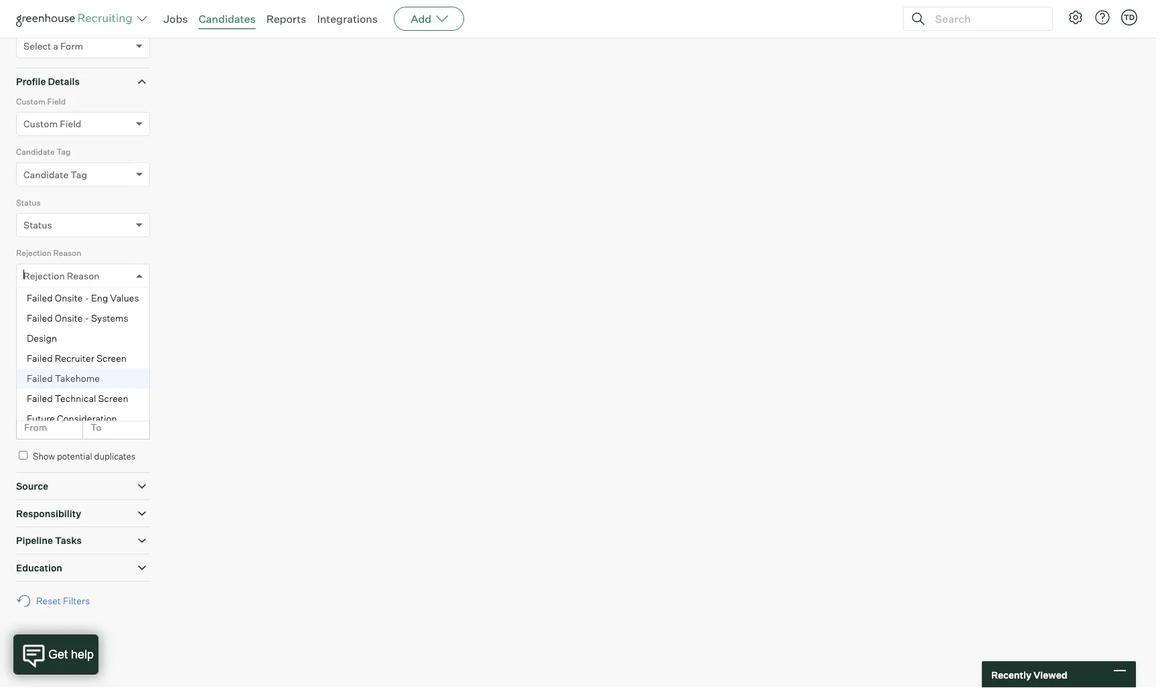 Task type: locate. For each thing, give the bounding box(es) containing it.
onsite
[[55, 292, 83, 304], [55, 312, 83, 324]]

failed recruiter screen option
[[17, 349, 149, 369]]

details
[[48, 76, 80, 88]]

profile details
[[16, 76, 80, 88]]

failed onsite - systems design option
[[17, 308, 149, 349]]

failed onsite - systems design
[[27, 312, 128, 344]]

rejection reason down status element
[[16, 248, 81, 258]]

1 vertical spatial rejection reason
[[23, 270, 100, 282]]

2 vertical spatial from
[[24, 422, 47, 434]]

from down hired on
[[24, 422, 47, 434]]

jobs
[[163, 12, 188, 25]]

technical
[[55, 393, 96, 405]]

- inside failed onsite - systems design
[[85, 312, 89, 324]]

future
[[27, 413, 55, 425]]

td button
[[1122, 9, 1138, 25]]

onsite left eng
[[55, 292, 83, 304]]

3 failed from the top
[[27, 353, 53, 364]]

hired
[[16, 400, 37, 410]]

onsite inside failed onsite - systems design
[[55, 312, 83, 324]]

failed inside failed onsite - systems design
[[27, 312, 53, 324]]

1 vertical spatial from
[[24, 371, 47, 383]]

to up the show potential duplicates
[[90, 422, 102, 434]]

2 from from the top
[[24, 371, 47, 383]]

failed takehome
[[27, 373, 100, 384]]

form up select
[[16, 19, 36, 29]]

to down failed recruiter screen option
[[90, 371, 102, 383]]

screen
[[96, 353, 127, 364], [98, 393, 128, 405]]

status
[[16, 198, 41, 208], [23, 220, 52, 231]]

candidate up status element
[[23, 169, 69, 181]]

- left eng
[[85, 292, 89, 304]]

3 to from the top
[[90, 422, 102, 434]]

failed takehome option
[[17, 369, 149, 389]]

on up future
[[39, 400, 50, 410]]

custom field
[[16, 97, 66, 107], [23, 118, 81, 130]]

1 vertical spatial onsite
[[55, 312, 83, 324]]

greenhouse recruiting image
[[16, 11, 137, 27]]

from for applied
[[24, 371, 47, 383]]

0 vertical spatial -
[[85, 292, 89, 304]]

education
[[16, 562, 62, 574]]

field
[[47, 97, 66, 107], [60, 118, 81, 130]]

from down last activity
[[24, 321, 47, 332]]

potential
[[57, 451, 92, 462]]

rejection
[[16, 248, 52, 258], [23, 270, 65, 282]]

candidates link
[[199, 12, 256, 25]]

failed down "design"
[[27, 353, 53, 364]]

-
[[85, 292, 89, 304], [85, 312, 89, 324]]

0 vertical spatial custom field
[[16, 97, 66, 107]]

1 onsite from the top
[[55, 292, 83, 304]]

2 failed from the top
[[27, 312, 53, 324]]

1 - from the top
[[85, 292, 89, 304]]

form right a
[[60, 41, 83, 52]]

custom
[[16, 97, 45, 107], [23, 118, 58, 130]]

from
[[24, 321, 47, 332], [24, 371, 47, 383], [24, 422, 47, 434]]

0 vertical spatial onsite
[[55, 292, 83, 304]]

3 from from the top
[[24, 422, 47, 434]]

0 vertical spatial screen
[[96, 353, 127, 364]]

pipeline
[[16, 535, 53, 547]]

integrations link
[[317, 12, 378, 25]]

reports link
[[266, 12, 306, 25]]

tag down custom field element
[[56, 147, 71, 157]]

1 from from the top
[[24, 321, 47, 332]]

1 vertical spatial custom
[[23, 118, 58, 130]]

failed up future
[[27, 393, 53, 405]]

custom down 'profile details'
[[23, 118, 58, 130]]

candidate tag down custom field element
[[16, 147, 71, 157]]

failed for failed technical screen
[[27, 393, 53, 405]]

candidate tag up status element
[[23, 169, 87, 181]]

screen inside option
[[96, 353, 127, 364]]

5 failed from the top
[[27, 393, 53, 405]]

0 vertical spatial from
[[24, 321, 47, 332]]

hired on
[[16, 400, 50, 410]]

0 vertical spatial to
[[90, 321, 102, 332]]

0 vertical spatial on
[[47, 350, 58, 360]]

2 vertical spatial to
[[90, 422, 102, 434]]

from down applied on
[[24, 371, 47, 383]]

failed for failed onsite - eng values
[[27, 292, 53, 304]]

None field
[[23, 265, 27, 288]]

to
[[90, 321, 102, 332], [90, 371, 102, 383], [90, 422, 102, 434]]

failed up "design"
[[27, 292, 53, 304]]

reset filters button
[[16, 589, 97, 614]]

td button
[[1119, 7, 1140, 28]]

recently viewed
[[992, 669, 1068, 681]]

consideration
[[57, 413, 117, 425]]

screen up consideration
[[98, 393, 128, 405]]

future consideration option
[[17, 409, 149, 429]]

design
[[27, 332, 57, 344]]

0 vertical spatial tag
[[56, 147, 71, 157]]

1 vertical spatial to
[[90, 371, 102, 383]]

0 vertical spatial reason
[[53, 248, 81, 258]]

onsite for eng
[[55, 292, 83, 304]]

- for eng
[[85, 292, 89, 304]]

1 vertical spatial on
[[39, 400, 50, 410]]

1 vertical spatial screen
[[98, 393, 128, 405]]

4 failed from the top
[[27, 373, 53, 384]]

applied
[[16, 350, 45, 360]]

screen inside option
[[98, 393, 128, 405]]

values
[[110, 292, 139, 304]]

tag
[[56, 147, 71, 157], [71, 169, 87, 181]]

failed inside option
[[27, 393, 53, 405]]

reset
[[36, 595, 61, 607]]

candidate
[[16, 147, 55, 157], [23, 169, 69, 181]]

1 vertical spatial field
[[60, 118, 81, 130]]

select
[[23, 41, 51, 52]]

onsite down the activity
[[55, 312, 83, 324]]

1 failed from the top
[[27, 292, 53, 304]]

2 onsite from the top
[[55, 312, 83, 324]]

failed
[[27, 292, 53, 304], [27, 312, 53, 324], [27, 353, 53, 364], [27, 373, 53, 384], [27, 393, 53, 405]]

0 vertical spatial custom
[[16, 97, 45, 107]]

- down failed onsite - eng values option
[[85, 312, 89, 324]]

0 horizontal spatial form
[[16, 19, 36, 29]]

configure image
[[1068, 9, 1084, 25]]

1 vertical spatial -
[[85, 312, 89, 324]]

rejection reason up the activity
[[23, 270, 100, 282]]

last
[[16, 299, 33, 309]]

status element
[[16, 196, 150, 247]]

- for systems
[[85, 312, 89, 324]]

0 vertical spatial form
[[16, 19, 36, 29]]

1 vertical spatial form
[[60, 41, 83, 52]]

on down "design"
[[47, 350, 58, 360]]

on
[[47, 350, 58, 360], [39, 400, 50, 410]]

to down eng
[[90, 321, 102, 332]]

2 - from the top
[[85, 312, 89, 324]]

jobs link
[[163, 12, 188, 25]]

failed down last activity
[[27, 312, 53, 324]]

failed down applied on
[[27, 373, 53, 384]]

a
[[53, 41, 58, 52]]

failed technical screen option
[[17, 389, 149, 409]]

2 to from the top
[[90, 371, 102, 383]]

candidate down custom field element
[[16, 147, 55, 157]]

custom down profile
[[16, 97, 45, 107]]

form
[[16, 19, 36, 29], [60, 41, 83, 52]]

1 vertical spatial reason
[[67, 270, 100, 282]]

onsite for systems
[[55, 312, 83, 324]]

failed onsite - eng values
[[27, 292, 139, 304]]

none field inside rejection reason element
[[23, 265, 27, 288]]

screen up failed takehome 'option'
[[96, 353, 127, 364]]

to for last activity
[[90, 321, 102, 332]]

rejection reason
[[16, 248, 81, 258], [23, 270, 100, 282]]

reason down status element
[[53, 248, 81, 258]]

failed inside 'option'
[[27, 373, 53, 384]]

failed recruiter screen
[[27, 353, 127, 364]]

tag up status element
[[71, 169, 87, 181]]

1 to from the top
[[90, 321, 102, 332]]

1 vertical spatial candidate tag
[[23, 169, 87, 181]]

filters
[[63, 595, 90, 607]]

candidate tag
[[16, 147, 71, 157], [23, 169, 87, 181]]

reason up failed onsite - eng values
[[67, 270, 100, 282]]

reason
[[53, 248, 81, 258], [67, 270, 100, 282]]

systems
[[91, 312, 128, 324]]



Task type: describe. For each thing, give the bounding box(es) containing it.
add
[[411, 12, 432, 25]]

0 vertical spatial rejection reason
[[16, 248, 81, 258]]

add button
[[394, 7, 464, 31]]

Show potential duplicates checkbox
[[19, 451, 27, 460]]

applied on
[[16, 350, 58, 360]]

candidate tag element
[[16, 146, 150, 196]]

to for applied on
[[90, 371, 102, 383]]

on for hired on
[[39, 400, 50, 410]]

1 vertical spatial custom field
[[23, 118, 81, 130]]

0 vertical spatial field
[[47, 97, 66, 107]]

0 vertical spatial candidate tag
[[16, 147, 71, 157]]

recruiter
[[55, 353, 94, 364]]

1 vertical spatial tag
[[71, 169, 87, 181]]

failed for failed takehome
[[27, 373, 53, 384]]

screen for failed recruiter screen
[[96, 353, 127, 364]]

0 vertical spatial rejection
[[16, 248, 52, 258]]

eng
[[91, 292, 108, 304]]

pipeline tasks
[[16, 535, 82, 547]]

duplicates
[[94, 451, 136, 462]]

profile
[[16, 76, 46, 88]]

candidates
[[199, 12, 256, 25]]

reset filters
[[36, 595, 90, 607]]

1 horizontal spatial form
[[60, 41, 83, 52]]

viewed
[[1034, 669, 1068, 681]]

failed onsite - eng values option
[[17, 288, 149, 308]]

form element
[[16, 18, 150, 68]]

0 vertical spatial candidate
[[16, 147, 55, 157]]

Search text field
[[932, 9, 1041, 28]]

from for hired
[[24, 422, 47, 434]]

from for last
[[24, 321, 47, 332]]

1 vertical spatial status
[[23, 220, 52, 231]]

tasks
[[55, 535, 82, 547]]

activity
[[34, 299, 63, 309]]

recently
[[992, 669, 1032, 681]]

reports
[[266, 12, 306, 25]]

failed technical screen
[[27, 393, 128, 405]]

last activity
[[16, 299, 63, 309]]

on for applied on
[[47, 350, 58, 360]]

future consideration
[[27, 413, 117, 425]]

source
[[16, 481, 48, 493]]

to for hired on
[[90, 422, 102, 434]]

td
[[1124, 13, 1135, 22]]

screen for failed technical screen
[[98, 393, 128, 405]]

takehome
[[55, 373, 100, 384]]

rejection reason element
[[16, 107, 150, 688]]

failed for failed onsite - systems design
[[27, 312, 53, 324]]

responsibility
[[16, 508, 81, 520]]

show potential duplicates
[[33, 451, 136, 462]]

0 vertical spatial status
[[16, 198, 41, 208]]

show
[[33, 451, 55, 462]]

integrations
[[317, 12, 378, 25]]

failed for failed recruiter screen
[[27, 353, 53, 364]]

1 vertical spatial rejection
[[23, 270, 65, 282]]

select a form
[[23, 41, 83, 52]]

1 vertical spatial candidate
[[23, 169, 69, 181]]

custom field element
[[16, 95, 150, 146]]



Task type: vqa. For each thing, say whether or not it's contained in the screenshot.
Resume
no



